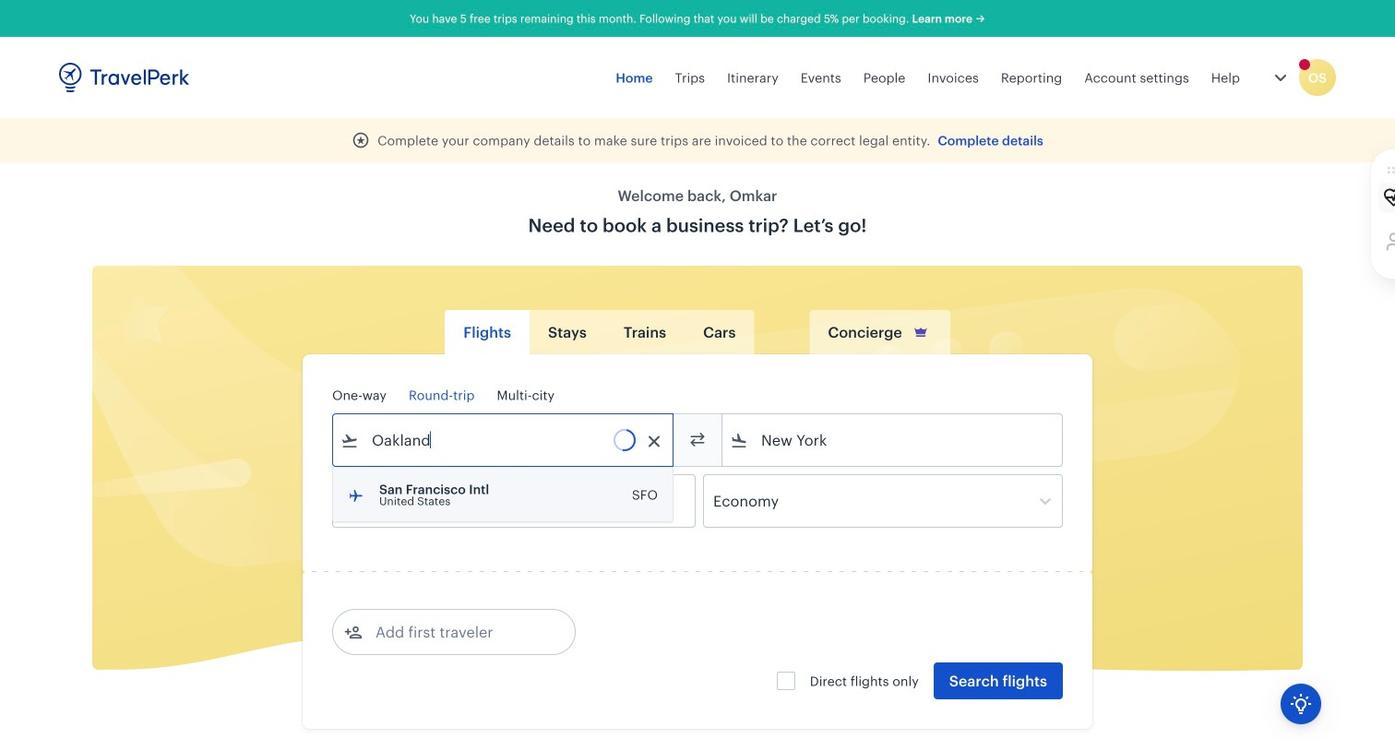 Task type: describe. For each thing, give the bounding box(es) containing it.
From search field
[[359, 425, 649, 455]]

Depart text field
[[359, 475, 455, 527]]



Task type: locate. For each thing, give the bounding box(es) containing it.
Add first traveler search field
[[363, 617, 555, 647]]

Return text field
[[469, 475, 565, 527]]

To search field
[[749, 425, 1038, 455]]



